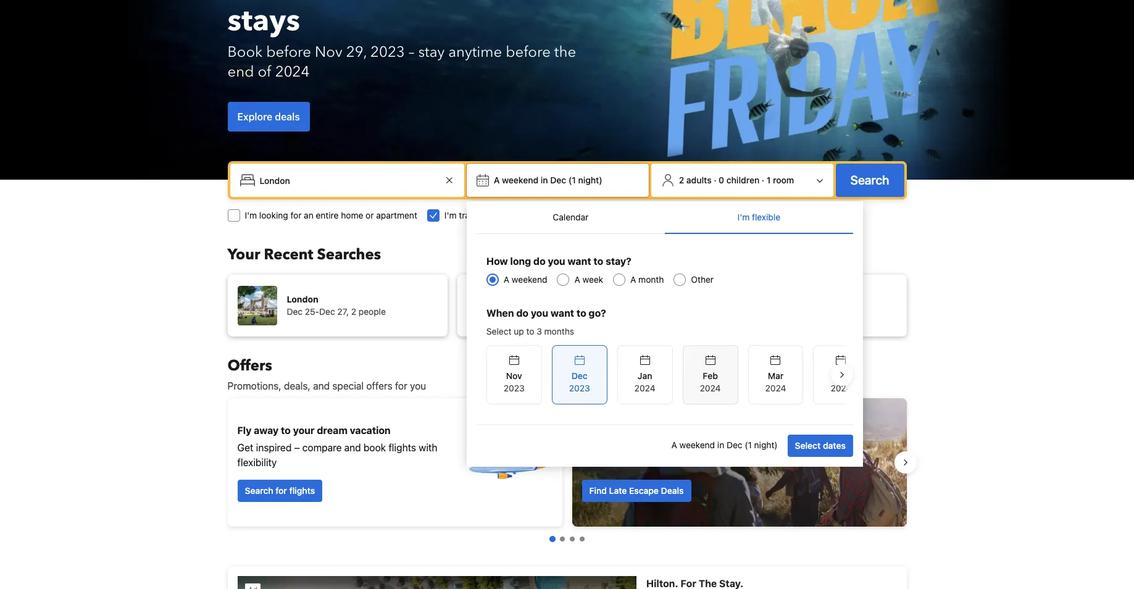 Task type: describe. For each thing, give the bounding box(es) containing it.
dec 27-jan 1, 2 people
[[516, 306, 608, 317]]

with inside save 15% with late escape deals explore thousands of destinations worldwide and save 15% or more
[[631, 425, 652, 436]]

a down the how
[[504, 274, 509, 285]]

29,
[[346, 42, 367, 62]]

to inside fly away to your dream vacation get inspired – compare and book flights with flexibility
[[281, 425, 291, 436]]

flexibility
[[237, 457, 277, 468]]

3
[[537, 326, 542, 336]]

offers main content
[[218, 356, 917, 589]]

on
[[497, 0, 534, 3]]

offers
[[366, 380, 392, 391]]

1 horizontal spatial 2
[[573, 306, 579, 317]]

anytime
[[448, 42, 502, 62]]

0 horizontal spatial jan
[[548, 306, 563, 317]]

other
[[691, 274, 714, 285]]

1 vertical spatial in
[[717, 439, 724, 450]]

your
[[293, 425, 315, 436]]

nov 2023
[[504, 370, 525, 393]]

fly away to your dream vacation image
[[466, 419, 552, 506]]

book
[[228, 42, 263, 62]]

2024 for mar 2024
[[765, 383, 786, 393]]

more inside save 15% with late escape deals explore thousands of destinations worldwide and save 15% or more
[[706, 457, 729, 468]]

1
[[767, 175, 771, 185]]

explore deals
[[237, 111, 300, 122]]

a weekend in dec (1 night) inside button
[[494, 175, 602, 185]]

select up to 3 months
[[486, 326, 574, 336]]

30%
[[304, 0, 369, 3]]

fly away to your dream vacation get inspired – compare and book flights with flexibility
[[237, 425, 437, 468]]

a left week
[[574, 274, 580, 285]]

select for select up to 3 months
[[486, 326, 512, 336]]

select dates
[[795, 440, 846, 451]]

compare
[[302, 442, 342, 453]]

deals,
[[284, 380, 310, 391]]

explore inside save 15% with late escape deals explore thousands of destinations worldwide and save 15% or more
[[582, 442, 615, 453]]

stay
[[418, 42, 445, 62]]

dec 27-jan 1, 2 people link
[[457, 275, 677, 336]]

jan inside jan 2024
[[638, 370, 652, 381]]

children
[[727, 175, 760, 185]]

0 horizontal spatial or
[[366, 210, 374, 220]]

1,
[[565, 306, 571, 317]]

2023 for dec 2023
[[569, 383, 590, 393]]

long
[[510, 256, 531, 267]]

1 vertical spatial deals
[[661, 485, 684, 496]]

thousands
[[618, 442, 665, 453]]

search button
[[836, 164, 904, 197]]

people inside london dec 25-dec 27, 2 people
[[359, 306, 386, 317]]

traveling
[[459, 210, 493, 220]]

your recent searches
[[228, 244, 381, 265]]

– inside fly away to your dream vacation get inspired – compare and book flights with flexibility
[[294, 442, 300, 453]]

adults
[[686, 175, 712, 185]]

1 vertical spatial do
[[516, 307, 529, 319]]

feb 2024
[[700, 370, 721, 393]]

and inside offers promotions, deals, and special offers for you
[[313, 380, 330, 391]]

2 adults · 0 children · 1 room
[[679, 175, 794, 185]]

0 vertical spatial want
[[568, 256, 591, 267]]

offers
[[228, 356, 272, 376]]

0 vertical spatial explore
[[237, 111, 272, 122]]

nov inside the nov 2023
[[506, 370, 522, 381]]

i'm traveling for work
[[444, 210, 528, 220]]

how
[[486, 256, 508, 267]]

region containing fly away to your dream vacation
[[218, 393, 917, 532]]

2 vertical spatial weekend
[[679, 439, 715, 450]]

mar
[[768, 370, 784, 381]]

1 vertical spatial late
[[609, 485, 627, 496]]

and inside fly away to your dream vacation get inspired – compare and book flights with flexibility
[[344, 442, 361, 453]]

apr 2024
[[831, 370, 852, 393]]

in inside button
[[541, 175, 548, 185]]

1 before from the left
[[266, 42, 311, 62]]

2 inside london dec 25-dec 27, 2 people
[[351, 306, 356, 317]]

months
[[544, 326, 574, 336]]

deals
[[275, 111, 300, 122]]

stays
[[228, 1, 300, 41]]

destinations
[[679, 442, 733, 453]]

a week
[[574, 274, 603, 285]]

how long do you want to stay?
[[486, 256, 632, 267]]

up
[[514, 326, 524, 336]]

1 vertical spatial (1
[[745, 439, 752, 450]]

select dates button
[[788, 435, 853, 457]]

dec inside button
[[550, 175, 566, 185]]

search for flights
[[245, 485, 315, 496]]

apr
[[834, 370, 848, 381]]

london dec 25-dec 27, 2 people
[[287, 294, 386, 317]]

2023 for nov 2023
[[504, 383, 525, 393]]

i'm for i'm looking for an entire home or apartment
[[245, 210, 257, 220]]

to up week
[[594, 256, 603, 267]]

2024 inside save 30% or more on stays book before nov 29, 2023 – stay anytime before the end of 2024
[[275, 62, 310, 82]]

tab list containing calendar
[[477, 201, 853, 235]]

an
[[304, 210, 314, 220]]

search for search
[[850, 173, 889, 187]]

vacation
[[350, 425, 391, 436]]

worldwide
[[582, 457, 628, 468]]

i'm for i'm flexible
[[738, 212, 750, 222]]

feb
[[703, 370, 718, 381]]

find late escape deals
[[589, 485, 684, 496]]

late inside save 15% with late escape deals explore thousands of destinations worldwide and save 15% or more
[[654, 425, 675, 436]]

1 vertical spatial 15%
[[673, 457, 692, 468]]

stay?
[[606, 256, 632, 267]]

searches
[[317, 244, 381, 265]]

apartment
[[376, 210, 417, 220]]

your
[[228, 244, 260, 265]]

fly
[[237, 425, 252, 436]]

0 vertical spatial do
[[533, 256, 546, 267]]

a left destinations
[[671, 439, 677, 450]]

to right '1,'
[[577, 307, 586, 319]]

1 vertical spatial you
[[531, 307, 548, 319]]

calendar
[[553, 212, 589, 222]]

2 adults · 0 children · 1 room button
[[656, 169, 828, 192]]

you inside offers promotions, deals, and special offers for you
[[410, 380, 426, 391]]

i'm looking for an entire home or apartment
[[245, 210, 417, 220]]

explore deals link
[[228, 102, 310, 132]]

1 horizontal spatial night)
[[754, 439, 778, 450]]

(1 inside button
[[569, 175, 576, 185]]

night) inside button
[[578, 175, 602, 185]]

month
[[639, 274, 664, 285]]

0 vertical spatial 15%
[[607, 425, 629, 436]]

book
[[364, 442, 386, 453]]



Task type: locate. For each thing, give the bounding box(es) containing it.
you
[[548, 256, 565, 267], [531, 307, 548, 319], [410, 380, 426, 391]]

you right 'offers'
[[410, 380, 426, 391]]

and down "thousands"
[[630, 457, 647, 468]]

promotions,
[[228, 380, 281, 391]]

– inside save 30% or more on stays book before nov 29, 2023 – stay anytime before the end of 2024
[[409, 42, 415, 62]]

1 vertical spatial more
[[706, 457, 729, 468]]

a inside button
[[494, 175, 500, 185]]

1 horizontal spatial late
[[654, 425, 675, 436]]

people right 27,
[[359, 306, 386, 317]]

late
[[654, 425, 675, 436], [609, 485, 627, 496]]

1 horizontal spatial select
[[795, 440, 821, 451]]

nov
[[315, 42, 343, 62], [506, 370, 522, 381]]

explore left deals
[[237, 111, 272, 122]]

i'm for i'm traveling for work
[[444, 210, 457, 220]]

more up stay at the top of the page
[[414, 0, 489, 3]]

15% up "thousands"
[[607, 425, 629, 436]]

when
[[486, 307, 514, 319]]

0 horizontal spatial escape
[[629, 485, 659, 496]]

1 vertical spatial jan
[[638, 370, 652, 381]]

2 horizontal spatial 2023
[[569, 383, 590, 393]]

– down your
[[294, 442, 300, 453]]

for inside region
[[276, 485, 287, 496]]

for
[[290, 210, 302, 220], [496, 210, 507, 220], [601, 210, 612, 220], [395, 380, 407, 391], [276, 485, 287, 496]]

explore up worldwide
[[582, 442, 615, 453]]

looking for i'm
[[570, 210, 599, 220]]

for for work
[[496, 210, 507, 220]]

dec
[[550, 175, 566, 185], [287, 306, 303, 317], [319, 306, 335, 317], [516, 306, 532, 317], [572, 370, 588, 381], [727, 439, 742, 450]]

calendar button
[[477, 201, 665, 233]]

25-
[[305, 306, 319, 317]]

for right 'offers'
[[395, 380, 407, 391]]

do up up on the left of the page
[[516, 307, 529, 319]]

1 looking from the left
[[259, 210, 288, 220]]

you right long at left
[[548, 256, 565, 267]]

dates
[[823, 440, 846, 451]]

· left 1
[[762, 175, 764, 185]]

search for search for flights
[[245, 485, 273, 496]]

late up "thousands"
[[654, 425, 675, 436]]

1 horizontal spatial deals
[[714, 425, 741, 436]]

looking right i'm
[[570, 210, 599, 220]]

nov inside save 30% or more on stays book before nov 29, 2023 – stay anytime before the end of 2024
[[315, 42, 343, 62]]

find
[[589, 485, 607, 496]]

save inside save 15% with late escape deals explore thousands of destinations worldwide and save 15% or more
[[582, 425, 605, 436]]

save
[[228, 0, 296, 3], [582, 425, 605, 436]]

2
[[679, 175, 684, 185], [351, 306, 356, 317], [573, 306, 579, 317]]

2 vertical spatial you
[[410, 380, 426, 391]]

1 horizontal spatial jan
[[638, 370, 652, 381]]

2023 inside save 30% or more on stays book before nov 29, 2023 – stay anytime before the end of 2024
[[371, 42, 405, 62]]

a up i'm traveling for work
[[494, 175, 500, 185]]

or
[[376, 0, 407, 3], [366, 210, 374, 220], [694, 457, 704, 468]]

a month
[[630, 274, 664, 285]]

night) up i'm looking for flights
[[578, 175, 602, 185]]

·
[[714, 175, 717, 185], [762, 175, 764, 185]]

select inside button
[[795, 440, 821, 451]]

room
[[773, 175, 794, 185]]

0 horizontal spatial more
[[414, 0, 489, 3]]

late right find
[[609, 485, 627, 496]]

2 · from the left
[[762, 175, 764, 185]]

save
[[649, 457, 670, 468]]

(1 right destinations
[[745, 439, 752, 450]]

1 horizontal spatial and
[[344, 442, 361, 453]]

0 horizontal spatial with
[[419, 442, 437, 453]]

weekend up work
[[502, 175, 538, 185]]

0 vertical spatial more
[[414, 0, 489, 3]]

i'm left traveling
[[444, 210, 457, 220]]

2 people from the left
[[581, 306, 608, 317]]

0 vertical spatial –
[[409, 42, 415, 62]]

1 vertical spatial and
[[344, 442, 361, 453]]

i'm inside button
[[738, 212, 750, 222]]

dec 2023
[[569, 370, 590, 393]]

1 horizontal spatial with
[[631, 425, 652, 436]]

to left 3
[[526, 326, 534, 336]]

(1 up calendar
[[569, 175, 576, 185]]

0 vertical spatial night)
[[578, 175, 602, 185]]

escape down save in the bottom right of the page
[[629, 485, 659, 496]]

deals up destinations
[[714, 425, 741, 436]]

want up the a week
[[568, 256, 591, 267]]

1 vertical spatial or
[[366, 210, 374, 220]]

i'm flexible button
[[665, 201, 853, 233]]

of
[[258, 62, 272, 82], [667, 442, 676, 453]]

to
[[594, 256, 603, 267], [577, 307, 586, 319], [526, 326, 534, 336], [281, 425, 291, 436]]

of right end
[[258, 62, 272, 82]]

save inside save 30% or more on stays book before nov 29, 2023 – stay anytime before the end of 2024
[[228, 0, 296, 3]]

for inside offers promotions, deals, and special offers for you
[[395, 380, 407, 391]]

1 horizontal spatial before
[[506, 42, 551, 62]]

0 horizontal spatial deals
[[661, 485, 684, 496]]

flights right book
[[389, 442, 416, 453]]

1 vertical spatial a weekend in dec (1 night)
[[671, 439, 778, 450]]

for left an
[[290, 210, 302, 220]]

1 horizontal spatial save
[[582, 425, 605, 436]]

– left stay at the top of the page
[[409, 42, 415, 62]]

2024 for apr 2024
[[831, 383, 852, 393]]

2 left adults
[[679, 175, 684, 185]]

15% right save in the bottom right of the page
[[673, 457, 692, 468]]

0
[[719, 175, 724, 185]]

save up worldwide
[[582, 425, 605, 436]]

progress bar inside the offers main content
[[549, 536, 584, 542]]

flights
[[614, 210, 639, 220], [389, 442, 416, 453], [289, 485, 315, 496]]

work
[[509, 210, 528, 220]]

jan 2024
[[635, 370, 655, 393]]

1 horizontal spatial of
[[667, 442, 676, 453]]

flexible
[[752, 212, 780, 222]]

or inside save 15% with late escape deals explore thousands of destinations worldwide and save 15% or more
[[694, 457, 704, 468]]

for left work
[[496, 210, 507, 220]]

1 horizontal spatial search
[[850, 173, 889, 187]]

1 vertical spatial –
[[294, 442, 300, 453]]

or right home
[[366, 210, 374, 220]]

2023 down months
[[569, 383, 590, 393]]

recent
[[264, 244, 313, 265]]

0 horizontal spatial explore
[[237, 111, 272, 122]]

i'm left flexible
[[738, 212, 750, 222]]

1 vertical spatial select
[[795, 440, 821, 451]]

1 horizontal spatial people
[[581, 306, 608, 317]]

and inside save 15% with late escape deals explore thousands of destinations worldwide and save 15% or more
[[630, 457, 647, 468]]

2 horizontal spatial and
[[630, 457, 647, 468]]

0 horizontal spatial of
[[258, 62, 272, 82]]

looking
[[259, 210, 288, 220], [570, 210, 599, 220]]

and
[[313, 380, 330, 391], [344, 442, 361, 453], [630, 457, 647, 468]]

2 right 27,
[[351, 306, 356, 317]]

1 horizontal spatial a weekend in dec (1 night)
[[671, 439, 778, 450]]

dream
[[317, 425, 348, 436]]

for right calendar
[[601, 210, 612, 220]]

0 horizontal spatial (1
[[569, 175, 576, 185]]

escape inside save 15% with late escape deals explore thousands of destinations worldwide and save 15% or more
[[677, 425, 712, 436]]

0 vertical spatial with
[[631, 425, 652, 436]]

1 vertical spatial nov
[[506, 370, 522, 381]]

want
[[568, 256, 591, 267], [551, 307, 574, 319]]

a left month
[[630, 274, 636, 285]]

select left dates
[[795, 440, 821, 451]]

looking left an
[[259, 210, 288, 220]]

0 horizontal spatial people
[[359, 306, 386, 317]]

and left book
[[344, 442, 361, 453]]

0 horizontal spatial select
[[486, 326, 512, 336]]

2024 down the mar
[[765, 383, 786, 393]]

more inside save 30% or more on stays book before nov 29, 2023 – stay anytime before the end of 2024
[[414, 0, 489, 3]]

or inside save 30% or more on stays book before nov 29, 2023 – stay anytime before the end of 2024
[[376, 0, 407, 3]]

2 vertical spatial and
[[630, 457, 647, 468]]

select
[[486, 326, 512, 336], [795, 440, 821, 451]]

1 horizontal spatial in
[[717, 439, 724, 450]]

save up book
[[228, 0, 296, 3]]

0 vertical spatial you
[[548, 256, 565, 267]]

2024 up deals
[[275, 62, 310, 82]]

1 horizontal spatial nov
[[506, 370, 522, 381]]

1 vertical spatial search
[[245, 485, 273, 496]]

the
[[554, 42, 576, 62]]

before left the
[[506, 42, 551, 62]]

0 vertical spatial jan
[[548, 306, 563, 317]]

before
[[266, 42, 311, 62], [506, 42, 551, 62]]

1 horizontal spatial or
[[376, 0, 407, 3]]

people right '1,'
[[581, 306, 608, 317]]

save 15% with late escape deals explore thousands of destinations worldwide and save 15% or more
[[582, 425, 741, 468]]

1 horizontal spatial looking
[[570, 210, 599, 220]]

flights up the stay? in the top of the page
[[614, 210, 639, 220]]

end
[[228, 62, 254, 82]]

2 horizontal spatial i'm
[[738, 212, 750, 222]]

escape up destinations
[[677, 425, 712, 436]]

2 horizontal spatial 2
[[679, 175, 684, 185]]

a weekend
[[504, 274, 547, 285]]

0 horizontal spatial do
[[516, 307, 529, 319]]

search inside button
[[850, 173, 889, 187]]

0 horizontal spatial a weekend in dec (1 night)
[[494, 175, 602, 185]]

more
[[414, 0, 489, 3], [706, 457, 729, 468]]

deals down save in the bottom right of the page
[[661, 485, 684, 496]]

2023 right 29,
[[371, 42, 405, 62]]

0 horizontal spatial –
[[294, 442, 300, 453]]

1 vertical spatial weekend
[[512, 274, 547, 285]]

a weekend in dec (1 night)
[[494, 175, 602, 185], [671, 439, 778, 450]]

· left 0
[[714, 175, 717, 185]]

you up 3
[[531, 307, 548, 319]]

27-
[[535, 306, 548, 317]]

special
[[332, 380, 364, 391]]

do right long at left
[[533, 256, 546, 267]]

0 vertical spatial save
[[228, 0, 296, 3]]

1 vertical spatial flights
[[389, 442, 416, 453]]

2024
[[275, 62, 310, 82], [635, 383, 655, 393], [700, 383, 721, 393], [765, 383, 786, 393], [831, 383, 852, 393]]

offers promotions, deals, and special offers for you
[[228, 356, 426, 391]]

a weekend in dec (1 night) button
[[489, 169, 607, 191]]

1 · from the left
[[714, 175, 717, 185]]

0 horizontal spatial late
[[609, 485, 627, 496]]

0 horizontal spatial 2023
[[371, 42, 405, 62]]

flights inside fly away to your dream vacation get inspired – compare and book flights with flexibility
[[389, 442, 416, 453]]

select for select dates
[[795, 440, 821, 451]]

2 horizontal spatial or
[[694, 457, 704, 468]]

2 looking from the left
[[570, 210, 599, 220]]

progress bar
[[549, 536, 584, 542]]

2024 down 'apr'
[[831, 383, 852, 393]]

(1
[[569, 175, 576, 185], [745, 439, 752, 450]]

save for save 30% or more on stays
[[228, 0, 296, 3]]

weekend right "thousands"
[[679, 439, 715, 450]]

do
[[533, 256, 546, 267], [516, 307, 529, 319]]

1 horizontal spatial more
[[706, 457, 729, 468]]

of up save in the bottom right of the page
[[667, 442, 676, 453]]

0 horizontal spatial in
[[541, 175, 548, 185]]

0 vertical spatial search
[[850, 173, 889, 187]]

1 vertical spatial want
[[551, 307, 574, 319]]

to left your
[[281, 425, 291, 436]]

27,
[[337, 306, 349, 317]]

and right deals,
[[313, 380, 330, 391]]

or right 30%
[[376, 0, 407, 3]]

home
[[341, 210, 363, 220]]

2024 up "thousands"
[[635, 383, 655, 393]]

1 vertical spatial explore
[[582, 442, 615, 453]]

1 horizontal spatial 2023
[[504, 383, 525, 393]]

region containing nov 2023
[[477, 340, 869, 409]]

nov down up on the left of the page
[[506, 370, 522, 381]]

flights down compare
[[289, 485, 315, 496]]

nov left 29,
[[315, 42, 343, 62]]

15%
[[607, 425, 629, 436], [673, 457, 692, 468]]

find late escape deals link
[[582, 480, 691, 502]]

2 right '1,'
[[573, 306, 579, 317]]

weekend
[[502, 175, 538, 185], [512, 274, 547, 285], [679, 439, 715, 450]]

2024 down feb
[[700, 383, 721, 393]]

i'm
[[245, 210, 257, 220], [444, 210, 457, 220], [738, 212, 750, 222]]

night)
[[578, 175, 602, 185], [754, 439, 778, 450]]

1 horizontal spatial (1
[[745, 439, 752, 450]]

looking for i'm
[[259, 210, 288, 220]]

1 horizontal spatial i'm
[[444, 210, 457, 220]]

1 horizontal spatial explore
[[582, 442, 615, 453]]

2023 down up on the left of the page
[[504, 383, 525, 393]]

0 horizontal spatial before
[[266, 42, 311, 62]]

0 horizontal spatial ·
[[714, 175, 717, 185]]

i'm looking for flights
[[555, 210, 639, 220]]

1 people from the left
[[359, 306, 386, 317]]

2024 for feb 2024
[[700, 383, 721, 393]]

i'm flexible
[[738, 212, 780, 222]]

with inside fly away to your dream vacation get inspired – compare and book flights with flexibility
[[419, 442, 437, 453]]

a
[[494, 175, 500, 185], [504, 274, 509, 285], [574, 274, 580, 285], [630, 274, 636, 285], [671, 439, 677, 450]]

0 vertical spatial flights
[[614, 210, 639, 220]]

select down when
[[486, 326, 512, 336]]

want up months
[[551, 307, 574, 319]]

0 horizontal spatial night)
[[578, 175, 602, 185]]

of inside save 30% or more on stays book before nov 29, 2023 – stay anytime before the end of 2024
[[258, 62, 272, 82]]

1 horizontal spatial do
[[533, 256, 546, 267]]

with
[[631, 425, 652, 436], [419, 442, 437, 453]]

1 horizontal spatial –
[[409, 42, 415, 62]]

weekend inside button
[[502, 175, 538, 185]]

save for save 15% with late escape deals
[[582, 425, 605, 436]]

mar 2024
[[765, 370, 786, 393]]

1 vertical spatial of
[[667, 442, 676, 453]]

0 horizontal spatial nov
[[315, 42, 343, 62]]

for down the flexibility
[[276, 485, 287, 496]]

go?
[[589, 307, 606, 319]]

0 vertical spatial deals
[[714, 425, 741, 436]]

0 horizontal spatial looking
[[259, 210, 288, 220]]

0 vertical spatial late
[[654, 425, 675, 436]]

2 inside button
[[679, 175, 684, 185]]

region
[[477, 340, 869, 409], [218, 393, 917, 532]]

jan
[[548, 306, 563, 317], [638, 370, 652, 381]]

before down stays
[[266, 42, 311, 62]]

i'm
[[555, 210, 567, 220]]

when do you want to go?
[[486, 307, 606, 319]]

more down destinations
[[706, 457, 729, 468]]

night) left select dates
[[754, 439, 778, 450]]

save 30% or more on stays book before nov 29, 2023 – stay anytime before the end of 2024
[[228, 0, 576, 82]]

search inside region
[[245, 485, 273, 496]]

deals inside save 15% with late escape deals explore thousands of destinations worldwide and save 15% or more
[[714, 425, 741, 436]]

tab list
[[477, 201, 853, 235]]

or down destinations
[[694, 457, 704, 468]]

0 vertical spatial nov
[[315, 42, 343, 62]]

weekend down long at left
[[512, 274, 547, 285]]

0 horizontal spatial flights
[[289, 485, 315, 496]]

0 vertical spatial (1
[[569, 175, 576, 185]]

with up "thousands"
[[631, 425, 652, 436]]

1 vertical spatial night)
[[754, 439, 778, 450]]

escape inside find late escape deals link
[[629, 485, 659, 496]]

0 vertical spatial and
[[313, 380, 330, 391]]

0 horizontal spatial search
[[245, 485, 273, 496]]

dec inside dec 2023
[[572, 370, 588, 381]]

for for an
[[290, 210, 302, 220]]

i'm up your
[[245, 210, 257, 220]]

1 horizontal spatial 15%
[[673, 457, 692, 468]]

2 vertical spatial or
[[694, 457, 704, 468]]

0 horizontal spatial and
[[313, 380, 330, 391]]

of inside save 15% with late escape deals explore thousands of destinations worldwide and save 15% or more
[[667, 442, 676, 453]]

week
[[583, 274, 603, 285]]

with right book
[[419, 442, 437, 453]]

2024 for jan 2024
[[635, 383, 655, 393]]

entire
[[316, 210, 339, 220]]

search for flights link
[[237, 480, 322, 502]]

Where are you going? field
[[255, 169, 442, 191]]

1 horizontal spatial ·
[[762, 175, 764, 185]]

2 before from the left
[[506, 42, 551, 62]]

0 horizontal spatial save
[[228, 0, 296, 3]]

0 vertical spatial or
[[376, 0, 407, 3]]

group of friends hiking in the mountains on a sunny day image
[[572, 398, 907, 527]]

1 vertical spatial save
[[582, 425, 605, 436]]

get
[[237, 442, 253, 453]]

for for flights
[[601, 210, 612, 220]]

0 vertical spatial escape
[[677, 425, 712, 436]]

inspired
[[256, 442, 292, 453]]



Task type: vqa. For each thing, say whether or not it's contained in the screenshot.
27 option's "27"
no



